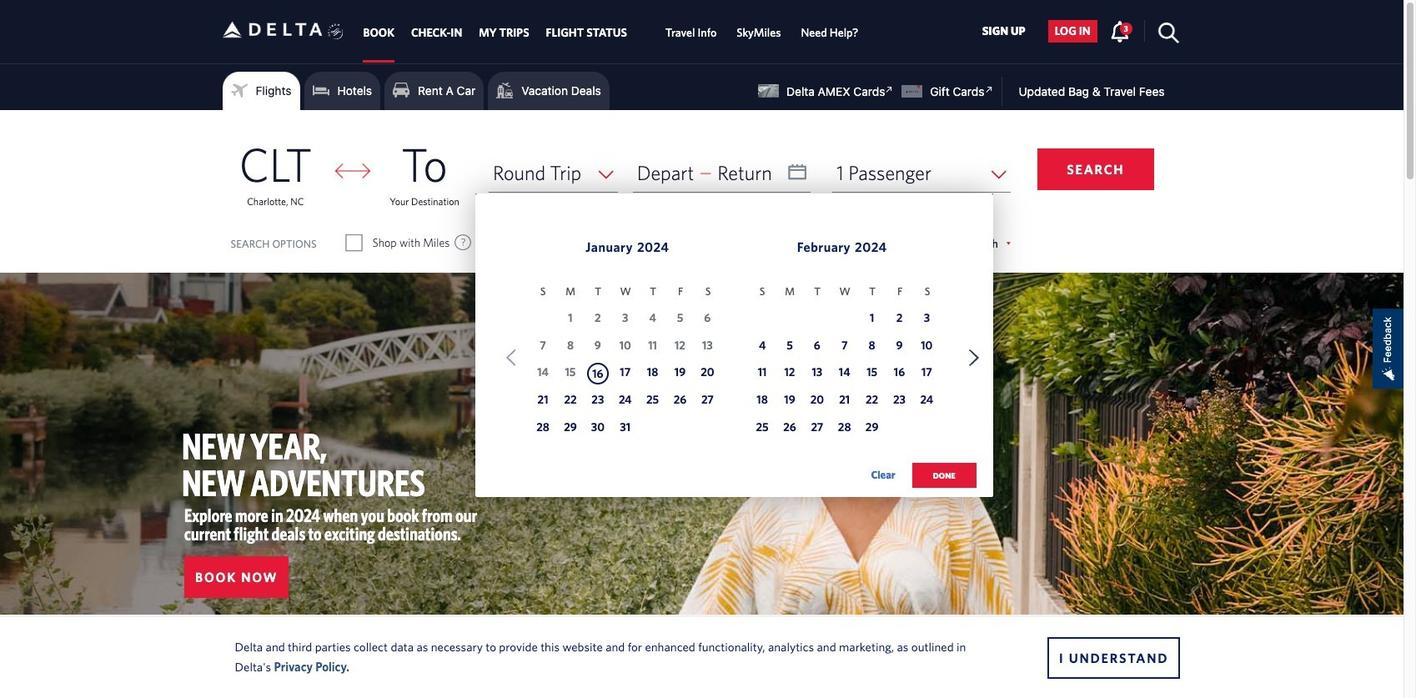 Task type: describe. For each thing, give the bounding box(es) containing it.
2 this link opens another site in a new window that may not follow the same accessibility policies as delta air lines. image from the left
[[982, 82, 997, 98]]

calendar expanded, use arrow keys to select date application
[[475, 194, 994, 506]]

delta air lines image
[[222, 4, 323, 56]]



Task type: locate. For each thing, give the bounding box(es) containing it.
skyteam image
[[328, 6, 344, 58]]

tab list
[[355, 0, 869, 63]]

None field
[[489, 154, 618, 193], [833, 154, 1011, 193], [489, 154, 618, 193], [833, 154, 1011, 193]]

0 horizontal spatial this link opens another site in a new window that may not follow the same accessibility policies as delta air lines. image
[[882, 82, 898, 98]]

this link opens another site in a new window that may not follow the same accessibility policies as delta air lines. image
[[882, 82, 898, 98], [982, 82, 997, 98]]

tab panel
[[0, 110, 1404, 506]]

1 horizontal spatial this link opens another site in a new window that may not follow the same accessibility policies as delta air lines. image
[[982, 82, 997, 98]]

1 this link opens another site in a new window that may not follow the same accessibility policies as delta air lines. image from the left
[[882, 82, 898, 98]]

None text field
[[633, 154, 811, 193]]

None checkbox
[[347, 234, 362, 251], [645, 234, 660, 251], [347, 234, 362, 251], [645, 234, 660, 251]]



